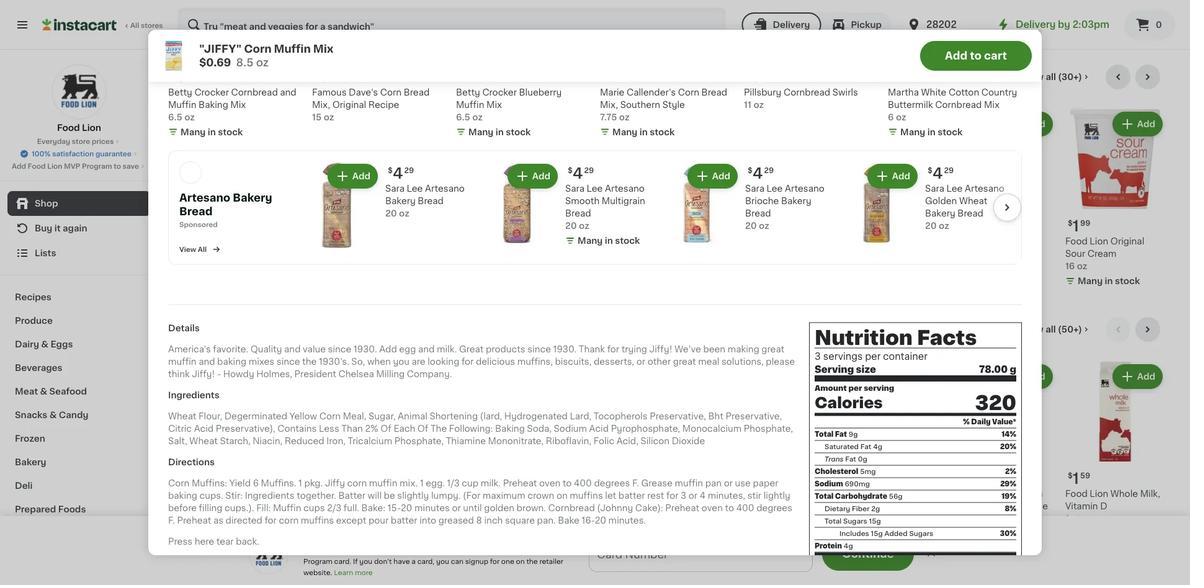 Task type: vqa. For each thing, say whether or not it's contained in the screenshot.
Zoup! Beef Bone Broth "97"
no



Task type: locate. For each thing, give the bounding box(es) containing it.
1 betty from the left
[[168, 88, 192, 97]]

oz inside fairlife fat free ultra filtered milk, lactose free 52 fl oz
[[977, 527, 988, 536]]

2 99 from the left
[[535, 220, 545, 227]]

1 horizontal spatial degrees
[[757, 504, 793, 513]]

oz inside "1 martha white cotton country buttermilk cornbread mix 6 oz"
[[896, 113, 907, 122]]

2 52 from the left
[[956, 527, 967, 536]]

14%
[[1002, 431, 1017, 438]]

0 horizontal spatial betty
[[168, 88, 192, 97]]

ultra for fairlife fat free ultra filtered milk, lactose free
[[1023, 490, 1043, 499]]

0 horizontal spatial the
[[302, 358, 317, 367]]

1 filtered from the left
[[539, 502, 572, 511]]

0 vertical spatial jiffy!
[[650, 346, 673, 354]]

1 horizontal spatial sodium
[[815, 481, 843, 488]]

preservative, up 'dioxide'
[[650, 413, 706, 421]]

in for food lion milk, whole 0.5 gal
[[446, 517, 454, 526]]

stock down food lion original sour cream 16 oz
[[1116, 277, 1141, 286]]

1 horizontal spatial phosphate,
[[744, 425, 793, 434]]

corn
[[347, 480, 367, 488], [279, 517, 299, 526]]

& inside duke's mayonnaise, real, smooth & creamy
[[466, 250, 473, 258]]

99 inside 4 99
[[865, 220, 875, 227]]

0 horizontal spatial mix,
[[312, 101, 330, 109]]

in right as
[[226, 517, 234, 526]]

bell
[[215, 237, 232, 246]]

0.5 inside 1 food lion milk, 2% reduced fat 0.5 gal
[[736, 515, 750, 523]]

in down buttermilk
[[928, 128, 936, 137]]

mix, inside the 1 marie callender's corn bread mix, southern style 7.75 oz
[[600, 101, 618, 109]]

creamy
[[406, 262, 441, 271]]

80%
[[561, 237, 581, 246]]

maximum
[[483, 492, 526, 501]]

$ up 690mg
[[848, 473, 853, 480]]

food for food lion
[[57, 124, 80, 132]]

0 horizontal spatial acid
[[194, 425, 214, 434]]

one
[[502, 558, 515, 565]]

0 vertical spatial 0.5
[[406, 502, 420, 511]]

lee for bakery
[[407, 184, 423, 193]]

400
[[574, 480, 592, 488], [737, 504, 755, 513]]

3
[[320, 70, 329, 84], [752, 70, 761, 84], [304, 219, 313, 233], [815, 353, 821, 362], [194, 471, 203, 486], [304, 471, 313, 486], [681, 492, 687, 501], [624, 554, 631, 565]]

free down 29% on the right of page
[[1001, 490, 1020, 499]]

oz inside sara lee artesano smooth multigrain bread 20 oz
[[579, 222, 590, 230]]

lion down "egg."
[[431, 490, 449, 499]]

on inside 'please enter the account information associated with your food lion mvp program card. if you don't have a card, you can signup for one on the retailer website.'
[[516, 558, 525, 565]]

food inside food lion milk, whole 0.5 gal
[[406, 490, 428, 499]]

1 vertical spatial sugars
[[910, 531, 934, 538]]

2 2 from the left
[[633, 471, 643, 486]]

1 horizontal spatial baking
[[495, 425, 525, 434]]

2 vertical spatial the
[[527, 558, 538, 565]]

4 for sara lee artesano smooth multigrain bread
[[573, 166, 583, 181]]

69 up fairlife fat free ultra filtered milk, lactose free 52 fl oz
[[975, 473, 985, 480]]

4 sara from the left
[[926, 184, 945, 193]]

mix, for 1
[[600, 101, 618, 109]]

4 whole from the left
[[1111, 490, 1139, 499]]

solutions,
[[722, 358, 764, 367]]

mixes
[[249, 358, 275, 367]]

69 inside $ 0 69
[[205, 220, 216, 227]]

3 right 'next'
[[624, 554, 631, 565]]

in for 1 betty crocker blueberry muffin mix 6.5 oz
[[496, 128, 504, 137]]

52 down 'square'
[[516, 527, 527, 536]]

bakery down golden
[[926, 209, 956, 218]]

0 horizontal spatial 6
[[253, 480, 259, 488]]

lion up store
[[82, 124, 101, 132]]

to down guarantee
[[114, 163, 121, 170]]

2 horizontal spatial 79
[[864, 473, 873, 480]]

4 up "brioche"
[[753, 166, 763, 181]]

sara inside sara lee artesano brioche bakery bread 20 oz
[[746, 184, 765, 193]]

1 horizontal spatial crocker
[[483, 88, 517, 97]]

together.
[[297, 492, 336, 501]]

tear
[[216, 538, 234, 547]]

2 6.5 from the left
[[456, 113, 470, 122]]

$2.69 per pound element
[[626, 214, 726, 235]]

paper
[[753, 480, 779, 488]]

0 horizontal spatial cream
[[890, 250, 919, 258]]

lightly
[[764, 492, 791, 501]]

oz inside the 1 marie callender's corn bread mix, southern style 7.75 oz
[[619, 113, 630, 122]]

of
[[381, 425, 392, 434], [418, 425, 429, 434]]

product group containing food lion chicken boneless breast value pack
[[626, 109, 726, 290]]

0 horizontal spatial f.
[[168, 517, 175, 526]]

fat down lightly
[[778, 502, 792, 511]]

79 right 9
[[755, 220, 764, 227]]

swirls
[[833, 88, 858, 97]]

79 up rest
[[644, 473, 653, 480]]

free left 16-
[[553, 515, 573, 523]]

sponsored badge image
[[956, 539, 993, 546]]

many in stock down cups.).
[[199, 517, 261, 526]]

fairlife for fairlife fat free ultra filtered milk, lactose free
[[956, 490, 983, 499]]

cups
[[304, 504, 325, 513]]

original inside food lion original sour cream 16 oz
[[1111, 237, 1145, 246]]

many in stock for $ 0 betty crocker cornbread and muffin baking mix 6.5 oz
[[181, 128, 243, 137]]

1 horizontal spatial of
[[418, 425, 429, 434]]

0 vertical spatial milk.
[[437, 346, 457, 354]]

$ 3 19
[[189, 471, 213, 486]]

free for fairlife fat free ultra filtered milk, lactose free
[[956, 515, 975, 523]]

many in stock down food lion milk, whole 0.5 gal
[[419, 517, 481, 526]]

total fat 9g
[[815, 431, 858, 438]]

baking inside wheat flour, degerminated yellow corn meal, sugar, animal shortening (lard, hydrogenated lard, tocopherols preservative, bht preservative, citric acid preservative), contains less than 2% of each of the following: baking soda, sodium acid pyrophosphate, monocalcium phosphate, salt, wheat starch, niacin, reduced iron, tricalcium phosphate, thiamine mononitrate, riboflavin, folic acid, silicon dioxide
[[495, 425, 525, 434]]

next
[[597, 554, 622, 565]]

1 horizontal spatial acid
[[589, 425, 609, 434]]

food inside the food lion whole milk, vitamin d 1 qt
[[1066, 490, 1088, 499]]

america's
[[168, 346, 211, 354]]

food inside $ 3 food lion milk, 2% reduced fat 1 gal
[[296, 490, 318, 499]]

by
[[1059, 20, 1071, 29]]

52 inside fairlife fat free ultra filtered milk, lactose free 52 fl oz
[[956, 527, 967, 536]]

fl down 'square'
[[529, 527, 535, 536]]

3 $ 4 29 from the left
[[748, 166, 774, 181]]

1 acid from the left
[[194, 425, 214, 434]]

1 vertical spatial 400
[[737, 504, 755, 513]]

again
[[63, 224, 87, 233]]

food down $ 3 19
[[186, 490, 209, 499]]

29 up sara lee artesano smooth multigrain bread 20 oz
[[584, 167, 594, 174]]

1 29 from the left
[[404, 167, 414, 174]]

ground
[[516, 250, 549, 258]]

1 inside 1 food lion milk, 2% reduced fat 0.5 gal
[[743, 471, 750, 486]]

nutrition facts
[[815, 328, 977, 348]]

1 horizontal spatial muffins
[[570, 492, 603, 501]]

view left (50+)
[[1023, 325, 1044, 334]]

fairlife for fairlife 2% chocolate ultra filtered milk, lactose free
[[516, 490, 543, 499]]

food lion logo image up food lion
[[52, 65, 106, 119]]

folic
[[594, 437, 615, 446]]

gal inside milk, whole 1 gal
[[632, 502, 645, 511]]

1 vertical spatial mvp
[[541, 547, 556, 553]]

many down the filling
[[199, 517, 224, 526]]

1 preservative, from the left
[[650, 413, 706, 421]]

total carbohydrate 56g
[[815, 493, 903, 500]]

1 food lion milk, 2% reduced fat 0.5 gal
[[736, 471, 817, 523]]

starch,
[[220, 437, 251, 446]]

product group
[[186, 109, 286, 278], [406, 109, 506, 302], [516, 109, 616, 278], [626, 109, 726, 290], [846, 109, 946, 273], [956, 109, 1056, 290], [1066, 109, 1166, 290], [186, 362, 286, 530], [296, 362, 396, 543], [406, 362, 506, 530], [516, 362, 616, 549], [626, 362, 726, 513], [736, 362, 836, 525], [846, 362, 946, 530], [956, 362, 1056, 549], [1066, 362, 1166, 525]]

1 $ 4 69 from the left
[[519, 471, 545, 486]]

lion for food lion whole milk, vitamin d 1 qt
[[1090, 490, 1109, 499]]

artesano for bread
[[425, 184, 465, 193]]

corn up the "recipe"
[[380, 88, 402, 97]]

bread left pillsbury
[[702, 88, 728, 97]]

19
[[205, 473, 213, 480]]

4 for sara lee artesano bakery bread
[[393, 166, 403, 181]]

0 horizontal spatial filtered
[[539, 502, 572, 511]]

lactose inside the fairlife 2% chocolate ultra filtered milk, lactose free 52 fl oz
[[516, 515, 551, 523]]

1 horizontal spatial 0
[[194, 219, 204, 233]]

0 horizontal spatial original
[[333, 101, 366, 109]]

milk
[[186, 323, 215, 336]]

each
[[394, 425, 415, 434]]

2 lee from the left
[[587, 184, 603, 193]]

1 horizontal spatial 6.5
[[456, 113, 470, 122]]

many for food lion original sour cream 16 oz
[[1078, 277, 1103, 286]]

cup
[[462, 480, 479, 488]]

main content
[[0, 50, 1191, 585]]

lion for food lion
[[82, 124, 101, 132]]

1 cream from the left
[[890, 250, 919, 258]]

don't
[[374, 558, 392, 565]]

0 vertical spatial all
[[1046, 73, 1056, 81]]

food lion logo image inside main content
[[249, 535, 289, 574]]

food for food lion milk, whole 1 gal
[[186, 490, 209, 499]]

egg
[[399, 346, 416, 354]]

2 filtered from the left
[[956, 502, 989, 511]]

1 all from the top
[[1046, 73, 1056, 81]]

more button
[[804, 549, 853, 569]]

20 inside sara lee artesano smooth multigrain bread 20 oz
[[566, 222, 577, 230]]

chuck
[[574, 250, 602, 258]]

fat inside 1 food lion milk, 2% reduced fat 0.5 gal
[[778, 502, 792, 511]]

in for 1 marie callender's corn bread mix, southern style 7.75 oz
[[640, 128, 648, 137]]

2 cream from the left
[[1088, 250, 1117, 258]]

stock for food lion milk, whole 1 gal
[[236, 517, 261, 526]]

79 for 2
[[644, 473, 653, 480]]

many for 1 marie callender's corn bread mix, southern style 7.75 oz
[[613, 128, 638, 137]]

1 inside the 1 marie callender's corn bread mix, southern style 7.75 oz
[[608, 70, 614, 84]]

(30+)
[[1059, 73, 1083, 81]]

0 horizontal spatial free
[[553, 515, 573, 523]]

& inside dairy & eggs link
[[41, 340, 48, 349]]

4 29 from the left
[[945, 167, 954, 174]]

fairlife fat free ultra filtered milk, lactose free 52 fl oz
[[956, 490, 1048, 536]]

other
[[648, 358, 671, 367]]

all down green
[[198, 246, 207, 253]]

seafood
[[49, 387, 87, 396]]

many in stock for milk, 2% reduced fat 1 gal
[[858, 517, 921, 526]]

0 horizontal spatial delivery
[[773, 20, 810, 29]]

total up dietary
[[815, 493, 834, 500]]

stock for 1 martha white cotton country buttermilk cornbread mix 6 oz
[[938, 128, 963, 137]]

3 up "together."
[[304, 471, 313, 486]]

baking down favorite. on the bottom of page
[[217, 358, 247, 367]]

$ inside $ 1 99
[[1068, 220, 1073, 227]]

1 horizontal spatial jiffy!
[[650, 346, 673, 354]]

1 whole from the left
[[254, 490, 281, 499]]

0 vertical spatial muffins
[[570, 492, 603, 501]]

0.5
[[406, 502, 420, 511], [736, 515, 750, 523]]

fairlife
[[516, 490, 543, 499], [956, 490, 983, 499]]

smooth down the mayonnaise,
[[430, 250, 464, 258]]

1 horizontal spatial 79
[[755, 220, 764, 227]]

many down minutes
[[419, 517, 444, 526]]

ultra right 19%
[[1023, 490, 1043, 499]]

food lion milk, 2% reduced fat 1 gal
[[956, 237, 1037, 271]]

0 vertical spatial view
[[1023, 73, 1044, 81]]

1 horizontal spatial lactose
[[1013, 502, 1048, 511]]

stock down "1 martha white cotton country buttermilk cornbread mix 6 oz"
[[938, 128, 963, 137]]

2 crocker from the left
[[483, 88, 517, 97]]

add inside add to cart button
[[945, 51, 968, 61]]

1 vertical spatial lactose
[[516, 515, 551, 523]]

3 99 from the left
[[865, 220, 875, 227]]

$ up ground
[[519, 220, 523, 227]]

1 99 from the left
[[315, 220, 325, 227]]

2 betty from the left
[[456, 88, 480, 97]]

6 down buttermilk
[[888, 113, 894, 122]]

2 vertical spatial view
[[1023, 325, 1044, 334]]

lion for food lion milk, 2% reduced fat 1 gal
[[980, 237, 999, 246]]

0 horizontal spatial baking
[[168, 492, 197, 501]]

2 $ 4 29 from the left
[[568, 166, 594, 181]]

cotton
[[949, 88, 980, 97]]

item carousel region containing 3
[[186, 317, 1166, 556]]

of left the
[[418, 425, 429, 434]]

lion inside $ 3 food lion milk, 2% reduced fat 1 gal
[[321, 490, 339, 499]]

on left 'next'
[[580, 554, 594, 565]]

0 horizontal spatial phosphate,
[[395, 437, 444, 446]]

29 up "brioche"
[[764, 167, 774, 174]]

retailer
[[540, 558, 564, 565]]

6 inside corn muffins: yield 6 muffins. 1 pkg. jiffy corn muffin mix. 1 egg. 1/3 cup milk. preheat oven to 400 degrees f. grease muffin pan or use paper baking cups. stir: ingredients together. batter will be slightly lumpy. (for maximum crown on muffins let batter rest for 3 or 4 minutes, stir lightly before filling cups.). fill: muffin cups 2/3 full. bake: 15-20 minutes or until golden brown. cornbread (johnny cake): preheat oven to 400 degrees f. preheat as directed for corn muffins except pour batter into greased 8 inch square pan. bake 16-20 minutes.
[[253, 480, 259, 488]]

buttermilk
[[888, 101, 933, 109]]

corn down directions at the left of page
[[168, 480, 190, 488]]

biscuits,
[[555, 358, 592, 367]]

4 for fairlife fat free ultra filtered milk, lactose free
[[963, 471, 974, 486]]

0 horizontal spatial lactose
[[516, 515, 551, 523]]

oz inside the fairlife 2% chocolate ultra filtered milk, lactose free 52 fl oz
[[538, 527, 548, 536]]

per for amount
[[849, 385, 863, 392]]

0 horizontal spatial muffin
[[168, 358, 197, 367]]

2 horizontal spatial 69
[[975, 473, 985, 480]]

trans fat 0g
[[825, 456, 868, 463]]

0 for $ 0 betty crocker cornbread and muffin baking mix 6.5 oz
[[176, 70, 186, 84]]

ingredients up fill:
[[245, 492, 295, 501]]

0 horizontal spatial baking
[[199, 101, 228, 109]]

degrees down lightly
[[757, 504, 793, 513]]

4 up crown
[[523, 471, 534, 486]]

0 vertical spatial degrees
[[594, 480, 630, 488]]

1 horizontal spatial mvp
[[541, 547, 556, 553]]

lion inside food lion milk, whole 0.5 gal
[[431, 490, 449, 499]]

artesano bakery bread image
[[179, 161, 202, 184]]

main content containing 0
[[0, 50, 1191, 585]]

many down buttermilk
[[901, 128, 926, 137]]

artesano inside sara lee artesano brioche bakery bread 20 oz
[[785, 184, 825, 193]]

79 inside 9 79
[[755, 220, 764, 227]]

3 sara from the left
[[746, 184, 765, 193]]

gal inside food lion milk, whole 0.5 gal
[[423, 502, 436, 511]]

sara lee artesano smooth multigrain bread 20 oz
[[566, 184, 645, 230]]

oven down minutes,
[[702, 504, 723, 513]]

2% inside milk, 2% reduced fat 1 gal
[[868, 490, 881, 499]]

oz inside 3 famous dave's corn bread mix, original recipe 15 oz
[[324, 113, 334, 122]]

many in stock up includes 15g added sugars
[[858, 517, 921, 526]]

lion inside the food lion whole milk, vitamin d 1 qt
[[1090, 490, 1109, 499]]

sara for sara lee artesano golden wheat bakery bread 20 oz
[[926, 184, 945, 193]]

$ 4 29 for sara lee artesano brioche bakery bread
[[748, 166, 774, 181]]

many for food lion milk, whole 1 gal
[[199, 517, 224, 526]]

dave's
[[349, 88, 378, 97]]

wheat up directions at the left of page
[[190, 437, 218, 446]]

2 whole from the left
[[474, 490, 501, 499]]

2% inside 1 food lion milk, 2% reduced fat 0.5 gal
[[803, 490, 817, 499]]

cream for original
[[1088, 250, 1117, 258]]

$ inside "$ 1 59"
[[1068, 473, 1073, 480]]

11
[[744, 101, 752, 109]]

29 for sara lee artesano golden wheat bakery bread
[[945, 167, 954, 174]]

lion inside food lion chicken boneless breast value pack
[[651, 237, 669, 246]]

fl inside food lion heavy whipping cream 32 fl oz
[[859, 262, 865, 271]]

1 vertical spatial food lion logo image
[[249, 535, 289, 574]]

0 horizontal spatial since
[[277, 358, 300, 367]]

fl inside fairlife fat free ultra filtered milk, lactose free 52 fl oz
[[969, 527, 975, 536]]

you down egg
[[393, 358, 410, 367]]

food up boneless
[[626, 237, 648, 246]]

0 horizontal spatial great
[[673, 358, 696, 367]]

food down mix.
[[406, 490, 428, 499]]

smooth for lee
[[566, 197, 600, 206]]

1 vertical spatial famous
[[296, 250, 331, 258]]

1 horizontal spatial 0.5
[[736, 515, 750, 523]]

so,
[[352, 358, 365, 367]]

2 29 from the left
[[584, 167, 594, 174]]

0 inside product group
[[194, 219, 204, 233]]

bread right "dave's"
[[404, 88, 430, 97]]

1 horizontal spatial betty
[[456, 88, 480, 97]]

2% inside wheat flour, degerminated yellow corn meal, sugar, animal shortening (lard, hydrogenated lard, tocopherols preservative, bht preservative, citric acid preservative), contains less than 2% of each of the following: baking soda, sodium acid pyrophosphate, monocalcium phosphate, salt, wheat starch, niacin, reduced iron, tricalcium phosphate, thiamine mononitrate, riboflavin, folic acid, silicon dioxide
[[365, 425, 378, 434]]

1
[[464, 70, 470, 84], [608, 70, 614, 84], [896, 70, 902, 84], [1073, 219, 1080, 233], [186, 250, 190, 258], [296, 262, 300, 271], [956, 262, 960, 271], [414, 471, 420, 486], [743, 471, 750, 486], [1073, 471, 1080, 486], [299, 480, 302, 488], [420, 480, 424, 488], [186, 502, 190, 511], [846, 502, 850, 511], [626, 502, 630, 511], [296, 515, 300, 523], [1066, 515, 1070, 523]]

muffin for muffins.
[[675, 480, 703, 488]]

bakery inside sara lee artesano brioche bakery bread 20 oz
[[781, 197, 812, 206]]

sara inside sara lee artesano smooth multigrain bread 20 oz
[[566, 184, 585, 193]]

milk. up looking at left bottom
[[437, 346, 457, 354]]

1 $ 4 29 from the left
[[388, 166, 414, 181]]

•
[[673, 554, 677, 564]]

artesano for multigrain
[[605, 184, 645, 193]]

4 up sara lee artesano bakery bread 20 oz
[[393, 166, 403, 181]]

pickup
[[851, 20, 882, 29]]

$ inside $ 2 79
[[848, 473, 853, 480]]

4 down 'pan'
[[700, 492, 706, 501]]

reduced down stir
[[736, 502, 776, 511]]

muffins left let
[[570, 492, 603, 501]]

1 crocker from the left
[[195, 88, 229, 97]]

2 fairlife from the left
[[956, 490, 983, 499]]

0 horizontal spatial program
[[82, 163, 112, 170]]

fat
[[998, 250, 1011, 258], [835, 431, 847, 438], [861, 444, 872, 451], [846, 456, 857, 463], [925, 490, 939, 499], [985, 490, 999, 499], [338, 502, 352, 511], [778, 502, 792, 511]]

0 horizontal spatial degrees
[[594, 480, 630, 488]]

1 vertical spatial smooth
[[430, 250, 464, 258]]

stock for sara lee artesano smooth multigrain bread 20 oz
[[615, 237, 640, 245]]

fat right 56g
[[925, 490, 939, 499]]

muffins,
[[518, 358, 553, 367]]

2 sara from the left
[[566, 184, 585, 193]]

fat down sara lee artesano golden wheat bakery bread 20 oz
[[998, 250, 1011, 258]]

gal inside milo's sweet tea, famous 1 gal
[[302, 262, 316, 271]]

3 lee from the left
[[767, 184, 783, 193]]

food for food lion chicken boneless breast value pack
[[626, 237, 648, 246]]

jelly
[[804, 262, 825, 271]]

details
[[168, 324, 200, 333]]

gal inside food lion milk, 2% reduced fat 1 gal
[[962, 262, 975, 271]]

1 6.5 from the left
[[168, 113, 182, 122]]

milling
[[376, 370, 405, 379]]

1 vertical spatial jiffy!
[[192, 370, 215, 379]]

1 inside the food lion whole milk, vitamin d 1 qt
[[1066, 515, 1070, 523]]

please
[[304, 547, 326, 553]]

20 inside sara lee artesano brioche bakery bread 20 oz
[[746, 222, 757, 230]]

we've
[[675, 346, 701, 354]]

29 up sara lee artesano bakery bread 20 oz
[[404, 167, 414, 174]]

1 lee from the left
[[407, 184, 423, 193]]

4 lee from the left
[[947, 184, 963, 193]]

food for food lion original sour cream 16 oz
[[1066, 237, 1088, 246]]

1 vertical spatial corn
[[279, 517, 299, 526]]

& down the mayonnaise,
[[466, 250, 473, 258]]

stock up the added
[[896, 517, 921, 526]]

d
[[1101, 502, 1108, 511]]

fl up sponsored badge image
[[969, 527, 975, 536]]

1 vertical spatial preheat
[[666, 504, 700, 513]]

stores
[[141, 22, 163, 29]]

fat inside milk, 2% reduced fat 1 gal
[[925, 490, 939, 499]]

1 mix, from the left
[[312, 101, 330, 109]]

many in stock up chuck
[[578, 237, 640, 245]]

1 inside "1 martha white cotton country buttermilk cornbread mix 6 oz"
[[896, 70, 902, 84]]

fairlife inside fairlife fat free ultra filtered milk, lactose free 52 fl oz
[[956, 490, 983, 499]]

betty inside 1 betty crocker blueberry muffin mix 6.5 oz
[[456, 88, 480, 97]]

400 up chocolate
[[574, 480, 592, 488]]

56g
[[889, 493, 903, 500]]

milk. inside corn muffins: yield 6 muffins. 1 pkg. jiffy corn muffin mix. 1 egg. 1/3 cup milk. preheat oven to 400 degrees f. grease muffin pan or use paper baking cups. stir: ingredients together. batter will be slightly lumpy. (for maximum crown on muffins let batter rest for 3 or 4 minutes, stir lightly before filling cups.). fill: muffin cups 2/3 full. bake: 15-20 minutes or until golden brown. cornbread (johnny cake): preheat oven to 400 degrees f. preheat as directed for corn muffins except pour batter into greased 8 inch square pan. bake 16-20 minutes.
[[481, 480, 501, 488]]

3 29 from the left
[[764, 167, 774, 174]]

smucker's
[[736, 237, 781, 246]]

4 for sara lee artesano golden wheat bakery bread
[[933, 166, 943, 181]]

food lion logo image
[[52, 65, 106, 119], [249, 535, 289, 574]]

dioxide
[[672, 437, 705, 446]]

2 $ 4 69 from the left
[[958, 471, 985, 486]]

6.5 inside the $ 0 betty crocker cornbread and muffin baking mix 6.5 oz
[[168, 113, 182, 122]]

fairlife inside the fairlife 2% chocolate ultra filtered milk, lactose free 52 fl oz
[[516, 490, 543, 499]]

except
[[336, 517, 366, 526]]

2% inside food lion milk, 2% reduced fat 1 gal
[[1023, 237, 1037, 246]]

citric
[[168, 425, 192, 434]]

1 vertical spatial 0.5
[[736, 515, 750, 523]]

lee up multigrain
[[587, 184, 603, 193]]

1 horizontal spatial you
[[393, 358, 410, 367]]

muffin up be
[[369, 480, 398, 488]]

to left cart
[[970, 51, 982, 61]]

lion down 'paper'
[[760, 490, 779, 499]]

$ 0 69
[[189, 219, 216, 233]]

stock down the $ 0 betty crocker cornbread and muffin baking mix 6.5 oz
[[218, 128, 243, 137]]

0 vertical spatial mvp
[[64, 163, 80, 170]]

style
[[663, 101, 685, 109]]

lion down muffins:
[[211, 490, 229, 499]]

products
[[486, 346, 526, 354]]

lee inside sara lee artesano golden wheat bakery bread 20 oz
[[947, 184, 963, 193]]

1 52 from the left
[[516, 527, 527, 536]]

filtered for fat
[[956, 502, 989, 511]]

$ inside $ 5 99
[[519, 220, 523, 227]]

& down uncrustables
[[766, 262, 773, 271]]

free inside the fairlife 2% chocolate ultra filtered milk, lactose free 52 fl oz
[[553, 515, 573, 523]]

0 vertical spatial all
[[130, 22, 139, 29]]

great up please
[[762, 346, 785, 354]]

69 for fairlife fat free ultra filtered milk, lactose free
[[975, 473, 985, 480]]

in for green bell pepper 1 each
[[226, 265, 234, 273]]

2 all from the top
[[1046, 325, 1056, 334]]

0 horizontal spatial 0
[[176, 70, 186, 84]]

0 horizontal spatial 1930.
[[354, 346, 377, 354]]

2 horizontal spatial 0
[[1156, 20, 1162, 29]]

0 vertical spatial batter
[[619, 492, 645, 501]]

duke's mayonnaise, real, smooth & creamy button
[[406, 109, 506, 302]]

0 horizontal spatial ingredients
[[168, 392, 220, 400]]

view for 5
[[1023, 73, 1044, 81]]

many in stock for food lion original sour cream 16 oz
[[1078, 277, 1141, 286]]

food lion link
[[52, 65, 106, 134]]

the left retailer
[[527, 558, 538, 565]]

None search field
[[178, 7, 726, 42]]

1 inside food lion milk, 2% reduced fat 1 gal
[[956, 262, 960, 271]]

4 99 from the left
[[1081, 220, 1091, 227]]

29 for sara lee artesano brioche bakery bread
[[764, 167, 774, 174]]

$ 4 69
[[519, 471, 545, 486], [958, 471, 985, 486]]

29 for sara lee artesano smooth multigrain bread
[[584, 167, 594, 174]]

lion
[[82, 124, 101, 132], [47, 163, 62, 170], [541, 237, 559, 246], [870, 237, 889, 246], [980, 237, 999, 246], [651, 237, 669, 246], [1090, 237, 1109, 246], [211, 490, 229, 499], [321, 490, 339, 499], [431, 490, 449, 499], [760, 490, 779, 499], [1090, 490, 1109, 499], [524, 547, 539, 553]]

1 vertical spatial 0
[[176, 70, 186, 84]]

sugars up close 'image' at bottom
[[910, 531, 934, 538]]

calories
[[815, 396, 883, 411]]

jiffy
[[325, 480, 345, 488]]

$ 4 29 for sara lee artesano smooth multigrain bread
[[568, 166, 594, 181]]

& left eggs
[[41, 340, 48, 349]]

many in stock
[[181, 128, 243, 137], [469, 128, 531, 137], [613, 128, 675, 137], [901, 128, 963, 137], [578, 237, 640, 245], [199, 265, 261, 273], [528, 265, 591, 273], [1078, 277, 1141, 286], [199, 517, 261, 526], [419, 517, 481, 526], [858, 517, 921, 526]]

99 inside 3 99
[[315, 220, 325, 227]]

and left value
[[284, 346, 301, 354]]

0 horizontal spatial 400
[[574, 480, 592, 488]]

1 horizontal spatial program
[[304, 558, 333, 565]]

$ down directions at the left of page
[[189, 473, 194, 480]]

to inside button
[[970, 51, 982, 61]]

$ 4 29 for sara lee artesano bakery bread
[[388, 166, 414, 181]]

1 2 from the left
[[853, 471, 863, 486]]

$ up golden
[[928, 167, 933, 174]]

sellers
[[221, 70, 268, 83]]

79 inside 2 79
[[644, 473, 653, 480]]

lion down sara lee artesano golden wheat bakery bread 20 oz
[[980, 237, 999, 246]]

$ left '59'
[[1068, 473, 1073, 480]]

3 whole from the left
[[648, 490, 676, 499]]

1 vertical spatial ultra
[[516, 502, 537, 511]]

lion up "d"
[[1090, 490, 1109, 499]]

$ 4 69 for fat
[[958, 471, 985, 486]]

1 vertical spatial all
[[1046, 325, 1056, 334]]

1 vertical spatial milk.
[[481, 480, 501, 488]]

muffin for value
[[168, 358, 197, 367]]

1 vertical spatial program
[[304, 558, 333, 565]]

3 up pillsbury
[[752, 70, 761, 84]]

everyday
[[37, 138, 70, 145]]

crocker left blueberry
[[483, 88, 517, 97]]

2 mix, from the left
[[600, 101, 618, 109]]

been
[[704, 346, 726, 354]]

to
[[970, 51, 982, 61], [114, 163, 121, 170], [563, 480, 572, 488], [725, 504, 734, 513], [742, 554, 753, 565]]

save
[[123, 163, 139, 170]]

fl for fairlife 2% chocolate ultra filtered milk, lactose free 52 fl oz
[[529, 527, 535, 536]]

1 horizontal spatial all
[[198, 246, 207, 253]]

on inside treatment tracker modal 'dialog'
[[580, 554, 594, 565]]

$ 0 betty crocker cornbread and muffin baking mix 6.5 oz
[[168, 70, 297, 122]]

stir
[[748, 492, 762, 501]]

4 $ 4 29 from the left
[[928, 166, 954, 181]]

crown
[[528, 492, 555, 501]]

52 inside the fairlife 2% chocolate ultra filtered milk, lactose free 52 fl oz
[[516, 527, 527, 536]]

cornbread down cotton at the top of page
[[936, 101, 982, 109]]

food inside food lion milk, whole 1 gal
[[186, 490, 209, 499]]

pyrophosphate,
[[611, 425, 681, 434]]

famous up 15 at the top of the page
[[312, 88, 347, 97]]

1 1930. from the left
[[354, 346, 377, 354]]

stock for 1 betty crocker blueberry muffin mix 6.5 oz
[[506, 128, 531, 137]]

cream for heavy
[[890, 250, 919, 258]]

0 horizontal spatial fairlife
[[516, 490, 543, 499]]

jiffy! left the - on the bottom
[[192, 370, 215, 379]]

0 vertical spatial preheat
[[503, 480, 537, 488]]

0 vertical spatial baking
[[217, 358, 247, 367]]

1 vertical spatial great
[[673, 358, 696, 367]]

69 for fairlife 2% chocolate ultra filtered milk, lactose free
[[535, 473, 545, 480]]

1 horizontal spatial 1930.
[[553, 346, 577, 354]]

$ 4 69 for 2%
[[519, 471, 545, 486]]

1 horizontal spatial ultra
[[1023, 490, 1043, 499]]

corn
[[244, 44, 272, 54], [380, 88, 402, 97], [678, 88, 700, 97], [320, 413, 341, 421], [168, 480, 190, 488]]

lion up beef
[[541, 237, 559, 246]]

lee up golden
[[947, 184, 963, 193]]

program up website.
[[304, 558, 333, 565]]

0 vertical spatial 0
[[1156, 20, 1162, 29]]

smooth left multigrain
[[566, 197, 600, 206]]

1 vertical spatial oven
[[702, 504, 723, 513]]

0 vertical spatial lactose
[[1013, 502, 1048, 511]]

& for eggs
[[41, 340, 48, 349]]

$ 3 food lion milk, 2% reduced fat 1 gal
[[296, 471, 377, 523]]

28202 button
[[907, 7, 981, 42]]

mvp inside add food lion mvp program to save 'link'
[[64, 163, 80, 170]]

6
[[888, 113, 894, 122], [253, 480, 259, 488]]

lion down jiffy
[[321, 490, 339, 499]]

1 sara from the left
[[386, 184, 405, 193]]

item carousel region
[[168, 0, 1040, 146], [186, 65, 1166, 307], [186, 317, 1166, 556]]

1 fairlife from the left
[[516, 490, 543, 499]]

baking
[[199, 101, 228, 109], [495, 425, 525, 434]]

serving
[[864, 385, 895, 392]]

add inside america's favorite. quality and value since 1930. add egg and milk. great products since 1930. thank for trying jiffy! we've been making great muffin and baking mixes since the 1930's. so, when you are looking for delicious muffins, biscuits, desserts, or other great meal solutions, please think jiffy! - howdy holmes, president chelsea milling company.
[[379, 346, 397, 354]]

1 vertical spatial original
[[1111, 237, 1145, 246]]

lion inside food lion heavy whipping cream 32 fl oz
[[870, 237, 889, 246]]

1 inside milo's sweet tea, famous 1 gal
[[296, 262, 300, 271]]



Task type: describe. For each thing, give the bounding box(es) containing it.
whole inside food lion milk, whole 1 gal
[[254, 490, 281, 499]]

2 horizontal spatial the
[[527, 558, 538, 565]]

many in stock for 1 marie callender's corn bread mix, southern style 7.75 oz
[[613, 128, 675, 137]]

mix inside 1 betty crocker blueberry muffin mix 6.5 oz
[[487, 101, 502, 109]]

3 inside '3 pillsbury cornbread swirls 11 oz'
[[752, 70, 761, 84]]

$ 4 29 for sara lee artesano golden wheat bakery bread
[[928, 166, 954, 181]]

when
[[367, 358, 391, 367]]

cornbread inside corn muffins: yield 6 muffins. 1 pkg. jiffy corn muffin mix. 1 egg. 1/3 cup milk. preheat oven to 400 degrees f. grease muffin pan or use paper baking cups. stir: ingredients together. batter will be slightly lumpy. (for maximum crown on muffins let batter rest for 3 or 4 minutes, stir lightly before filling cups.). fill: muffin cups 2/3 full. bake: 15-20 minutes or until golden brown. cornbread (johnny cake): preheat oven to 400 degrees f. preheat as directed for corn muffins except pour batter into greased 8 inch square pan. bake 16-20 minutes.
[[548, 504, 595, 513]]

lactose for fairlife 2% chocolate ultra filtered milk, lactose free
[[516, 515, 551, 523]]

treatment tracker modal dialog
[[161, 541, 1191, 585]]

bread inside sara lee artesano bakery bread 20 oz
[[418, 197, 444, 206]]

59
[[1081, 473, 1091, 480]]

mix inside "1 martha white cotton country buttermilk cornbread mix 6 oz"
[[985, 101, 1000, 109]]

green bell pepper 1 each
[[186, 237, 265, 258]]

2/3
[[327, 504, 342, 513]]

corn inside "jiffy" corn muffin mix $0.69 8.5 oz
[[244, 44, 272, 54]]

%
[[964, 419, 970, 426]]

many for food lion milk, whole 0.5 gal
[[419, 517, 444, 526]]

lumpy.
[[431, 492, 461, 501]]

bread inside artesano bakery bread spo nsored
[[179, 206, 213, 217]]

3 up serving
[[815, 353, 821, 362]]

lion for food lion 80% lean ground beef chuck
[[541, 237, 559, 246]]

1 vertical spatial phosphate,
[[395, 437, 444, 446]]

candy
[[59, 411, 88, 420]]

fat left 9g
[[835, 431, 847, 438]]

$ up maximum
[[519, 473, 523, 480]]

1 vertical spatial all
[[198, 246, 207, 253]]

0 horizontal spatial you
[[360, 558, 373, 565]]

lion for food lion milk, whole 1 gal
[[211, 490, 229, 499]]

1 vertical spatial the
[[348, 547, 359, 553]]

20 inside sara lee artesano golden wheat bakery bread 20 oz
[[926, 222, 937, 230]]

can
[[451, 558, 464, 565]]

$ inside the $ 0 betty crocker cornbread and muffin baking mix 6.5 oz
[[171, 71, 176, 78]]

30%
[[1001, 531, 1017, 538]]

3 inside treatment tracker modal 'dialog'
[[624, 554, 631, 565]]

filtered for 2%
[[539, 502, 572, 511]]

bakery inside artesano bakery bread spo nsored
[[233, 193, 272, 203]]

learn more
[[334, 570, 373, 576]]

cornbread inside '3 pillsbury cornbread swirls 11 oz'
[[784, 88, 831, 97]]

store
[[72, 138, 90, 145]]

silicon
[[641, 437, 670, 446]]

food inside 1 food lion milk, 2% reduced fat 0.5 gal
[[736, 490, 758, 499]]

for down great
[[462, 358, 474, 367]]

1 horizontal spatial since
[[328, 346, 352, 354]]

2 1930. from the left
[[553, 346, 577, 354]]

0 vertical spatial food lion logo image
[[52, 65, 106, 119]]

1 inside $ 3 food lion milk, 2% reduced fat 1 gal
[[296, 515, 300, 523]]

1 horizontal spatial oven
[[702, 504, 723, 513]]

instacart logo image
[[42, 17, 117, 32]]

0 horizontal spatial preheat
[[177, 517, 211, 526]]

duke's
[[406, 237, 436, 246]]

delicious
[[476, 358, 515, 367]]

smooth for mayonnaise,
[[430, 250, 464, 258]]

for right rest
[[667, 492, 679, 501]]

corn inside corn muffins: yield 6 muffins. 1 pkg. jiffy corn muffin mix. 1 egg. 1/3 cup milk. preheat oven to 400 degrees f. grease muffin pan or use paper baking cups. stir: ingredients together. batter will be slightly lumpy. (for maximum crown on muffins let batter rest for 3 or 4 minutes, stir lightly before filling cups.). fill: muffin cups 2/3 full. bake: 15-20 minutes or until golden brown. cornbread (johnny cake): preheat oven to 400 degrees f. preheat as directed for corn muffins except pour batter into greased 8 inch square pan. bake 16-20 minutes.
[[168, 480, 190, 488]]

99 inside $ 5 99
[[535, 220, 545, 227]]

food lion 80% lean ground beef chuck
[[516, 237, 604, 258]]

baking inside the $ 0 betty crocker cornbread and muffin baking mix 6.5 oz
[[199, 101, 228, 109]]

deli
[[15, 482, 33, 490]]

0 for $ 0 69
[[194, 219, 204, 233]]

dairy
[[15, 340, 39, 349]]

stock for $ 0 betty crocker cornbread and muffin baking mix 6.5 oz
[[218, 128, 243, 137]]

2 acid from the left
[[589, 425, 609, 434]]

many in stock down beef
[[528, 265, 591, 273]]

$10.00
[[703, 554, 739, 565]]

lard,
[[570, 413, 592, 421]]

3 up milo's
[[304, 219, 313, 233]]

stock for 1 marie callender's corn bread mix, southern style 7.75 oz
[[650, 128, 675, 137]]

lion for food lion chicken boneless breast value pack
[[651, 237, 669, 246]]

serving size
[[815, 365, 877, 374]]

or inside america's favorite. quality and value since 1930. add egg and milk. great products since 1930. thank for trying jiffy! we've been making great muffin and baking mixes since the 1930's. so, when you are looking for delicious muffins, biscuits, desserts, or other great meal solutions, please think jiffy! - howdy holmes, president chelsea milling company.
[[637, 358, 646, 367]]

$ inside $ 0 69
[[189, 220, 194, 227]]

food lion original sour cream 16 oz
[[1066, 237, 1145, 271]]

muffin inside the $ 0 betty crocker cornbread and muffin baking mix 6.5 oz
[[168, 101, 196, 109]]

79 for 9
[[755, 220, 764, 227]]

into
[[420, 517, 436, 526]]

food lion chicken boneless breast value pack
[[626, 237, 723, 271]]

delivery
[[533, 554, 578, 565]]

1 vertical spatial f.
[[168, 517, 175, 526]]

lactose for fairlife fat free ultra filtered milk, lactose free
[[1013, 502, 1048, 511]]

to down minutes,
[[725, 504, 734, 513]]

value
[[303, 346, 326, 354]]

0 vertical spatial oven
[[540, 480, 561, 488]]

pan.
[[537, 517, 556, 526]]

78.00 g
[[980, 365, 1017, 374]]

ultra for fairlife 2% chocolate ultra filtered milk, lactose free
[[516, 502, 537, 511]]

0 horizontal spatial muffins
[[301, 517, 334, 526]]

bakery down "frozen"
[[15, 458, 46, 467]]

enter
[[328, 547, 346, 553]]

frozen link
[[7, 427, 151, 451]]

muffin inside "jiffy" corn muffin mix $0.69 8.5 oz
[[274, 44, 311, 54]]

filling
[[199, 504, 223, 513]]

$ inside $ 3 food lion milk, 2% reduced fat 1 gal
[[299, 473, 304, 480]]

gal inside 1 food lion milk, 2% reduced fat 0.5 gal
[[752, 515, 766, 523]]

riboflavin,
[[546, 437, 592, 446]]

southern
[[621, 101, 661, 109]]

following:
[[449, 425, 493, 434]]

& inside smucker's uncrustables peanut butter & grape jelly sandwich
[[766, 262, 773, 271]]

320
[[976, 393, 1017, 413]]

back.
[[236, 538, 260, 547]]

gal inside food lion milk, whole 1 gal
[[192, 502, 206, 511]]

20 inside sara lee artesano bakery bread 20 oz
[[386, 209, 397, 218]]

food lion chicken boneless breast value pack button
[[626, 109, 726, 290]]

milk, inside food lion milk, whole 0.5 gal
[[451, 490, 471, 499]]

ingredients inside corn muffins: yield 6 muffins. 1 pkg. jiffy corn muffin mix. 1 egg. 1/3 cup milk. preheat oven to 400 degrees f. grease muffin pan or use paper baking cups. stir: ingredients together. batter will be slightly lumpy. (for maximum crown on muffins let batter rest for 3 or 4 minutes, stir lightly before filling cups.). fill: muffin cups 2/3 full. bake: 15-20 minutes or until golden brown. cornbread (johnny cake): preheat oven to 400 degrees f. preheat as directed for corn muffins except pour batter into greased 8 inch square pan. bake 16-20 minutes.
[[245, 492, 295, 501]]

daily
[[972, 419, 991, 426]]

$ up "brioche"
[[748, 167, 753, 174]]

food for food lion milk, whole 0.5 gal
[[406, 490, 428, 499]]

or left minutes,
[[689, 492, 698, 501]]

view all (30+)
[[1023, 73, 1083, 81]]

2 vertical spatial total
[[825, 518, 842, 525]]

& for candy
[[49, 411, 57, 420]]

oz inside sara lee artesano brioche bakery bread 20 oz
[[759, 222, 770, 230]]

fruit
[[228, 571, 260, 585]]

program inside 'link'
[[82, 163, 112, 170]]

many in stock for 1 betty crocker blueberry muffin mix 6.5 oz
[[469, 128, 531, 137]]

tricalcium
[[348, 437, 392, 446]]

mix inside the $ 0 betty crocker cornbread and muffin baking mix 6.5 oz
[[231, 101, 246, 109]]

many for sara lee artesano smooth multigrain bread 20 oz
[[578, 237, 603, 245]]

many for 1 martha white cotton country buttermilk cornbread mix 6 oz
[[901, 128, 926, 137]]

add button inside product group
[[564, 113, 612, 135]]

pack
[[626, 262, 647, 271]]

to inside treatment tracker modal 'dialog'
[[742, 554, 753, 565]]

100% satisfaction guarantee
[[32, 151, 132, 157]]

shortening
[[430, 413, 478, 421]]

total for dietary fiber 2g
[[815, 493, 834, 500]]

reduced inside milk, 2% reduced fat 1 gal
[[884, 490, 923, 499]]

1 inside milk, whole 1 gal
[[626, 502, 630, 511]]

bread inside the 1 marie callender's corn bread mix, southern style 7.75 oz
[[702, 88, 728, 97]]

milk, inside 1 food lion milk, 2% reduced fat 0.5 gal
[[781, 490, 801, 499]]

reduced inside 1 food lion milk, 2% reduced fat 0.5 gal
[[736, 502, 776, 511]]

sara lee artesano golden wheat bakery bread 20 oz
[[926, 184, 1005, 230]]

brown.
[[517, 504, 546, 513]]

or up greased
[[452, 504, 461, 513]]

eggs
[[51, 340, 73, 349]]

all for 2
[[1046, 325, 1056, 334]]

1 of from the left
[[381, 425, 392, 434]]

reduced inside wheat flour, degerminated yellow corn meal, sugar, animal shortening (lard, hydrogenated lard, tocopherols preservative, bht preservative, citric acid preservative), contains less than 2% of each of the following: baking soda, sodium acid pyrophosphate, monocalcium phosphate, salt, wheat starch, niacin, reduced iron, tricalcium phosphate, thiamine mononitrate, riboflavin, folic acid, silicon dioxide
[[285, 437, 324, 446]]

52 for fairlife fat free ultra filtered milk, lactose free 52 fl oz
[[956, 527, 967, 536]]

$ up sara lee artesano smooth multigrain bread 20 oz
[[568, 167, 573, 174]]

many for 1 betty crocker blueberry muffin mix 6.5 oz
[[469, 128, 494, 137]]

sodium 690mg
[[815, 481, 870, 488]]

lion inside 1 food lion milk, 2% reduced fat 0.5 gal
[[760, 490, 779, 499]]

milo's sweet tea, famous 1 gal
[[296, 237, 370, 271]]

many in stock for food lion milk, whole 1 gal
[[199, 517, 261, 526]]

0 vertical spatial corn
[[347, 480, 367, 488]]

sara lee artesano brioche bakery bread 20 oz
[[746, 184, 825, 230]]

spo
[[179, 221, 193, 228]]

1 horizontal spatial f.
[[633, 480, 639, 488]]

Card Number text field
[[590, 537, 813, 572]]

bread inside 3 famous dave's corn bread mix, original recipe 15 oz
[[404, 88, 430, 97]]

blueberry
[[519, 88, 562, 97]]

whole inside the food lion whole milk, vitamin d 1 qt
[[1111, 490, 1139, 499]]

lee for smooth
[[587, 184, 603, 193]]

a
[[412, 558, 416, 565]]

69 for green bell pepper
[[205, 220, 216, 227]]

program inside 'please enter the account information associated with your food lion mvp program card. if you don't have a card, you can signup for one on the retailer website.'
[[304, 558, 333, 565]]

muffin inside 1 betty crocker blueberry muffin mix 6.5 oz
[[456, 101, 485, 109]]

and up the are
[[418, 346, 435, 354]]

oz inside the $ 0 betty crocker cornbread and muffin baking mix 6.5 oz
[[185, 113, 195, 122]]

bakery link
[[7, 451, 151, 474]]

2 horizontal spatial since
[[528, 346, 551, 354]]

for up desserts,
[[608, 346, 620, 354]]

many for milk, 2% reduced fat 1 gal
[[858, 517, 883, 526]]

lion inside 'please enter the account information associated with your food lion mvp program card. if you don't have a card, you can signup for one on the retailer website.'
[[524, 547, 539, 553]]

food for food lion milk, 2% reduced fat 1 gal
[[956, 237, 978, 246]]

2% inside $ 3 food lion milk, 2% reduced fat 1 gal
[[364, 490, 377, 499]]

boneless
[[626, 250, 666, 258]]

1 vertical spatial wheat
[[168, 413, 196, 421]]

1 horizontal spatial 4g
[[874, 444, 883, 451]]

corn inside the 1 marie callender's corn bread mix, southern style 7.75 oz
[[678, 88, 700, 97]]

product group containing 5
[[516, 109, 616, 278]]

delivery for delivery
[[773, 20, 810, 29]]

lion for food lion milk, whole 0.5 gal
[[431, 490, 449, 499]]

many in stock for food lion milk, whole 0.5 gal
[[419, 517, 481, 526]]

in down beef
[[556, 265, 564, 273]]

1 vertical spatial 15g
[[871, 531, 883, 538]]

0 horizontal spatial batter
[[391, 517, 418, 526]]

directions
[[168, 459, 215, 467]]

mix inside "jiffy" corn muffin mix $0.69 8.5 oz
[[313, 44, 334, 54]]

1 inside food lion milk, whole 1 gal
[[186, 502, 190, 511]]

fat left '0g' on the bottom right
[[846, 456, 857, 463]]

mix, for 3
[[312, 101, 330, 109]]

for down fill:
[[265, 517, 277, 526]]

stock for green bell pepper 1 each
[[236, 265, 261, 273]]

milk, inside food lion milk, whole 1 gal
[[231, 490, 252, 499]]

lion for food lion heavy whipping cream 32 fl oz
[[870, 237, 889, 246]]

$ up fairlife fat free ultra filtered milk, lactose free 52 fl oz
[[958, 473, 963, 480]]

reduced inside $ 3 food lion milk, 2% reduced fat 1 gal
[[296, 502, 336, 511]]

4 up whipping
[[853, 219, 864, 233]]

food for food lion 80% lean ground beef chuck
[[516, 237, 538, 246]]

3 inside $ 3 food lion milk, 2% reduced fat 1 gal
[[304, 471, 313, 486]]

fat inside fairlife fat free ultra filtered milk, lactose free 52 fl oz
[[985, 490, 999, 499]]

4 for sara lee artesano brioche bakery bread
[[753, 166, 763, 181]]

1 vertical spatial view
[[179, 246, 196, 253]]

3 left 19
[[194, 471, 203, 486]]

0 vertical spatial ingredients
[[168, 392, 220, 400]]

2 of from the left
[[418, 425, 429, 434]]

recipes
[[15, 293, 51, 302]]

$ up sara lee artesano bakery bread 20 oz
[[388, 167, 393, 174]]

stock for milk, 2% reduced fat 1 gal
[[896, 517, 921, 526]]

all for 99
[[1046, 73, 1056, 81]]

minutes,
[[708, 492, 746, 501]]

1 vertical spatial 4g
[[844, 543, 853, 550]]

service type group
[[742, 12, 892, 37]]

product group containing 0
[[186, 109, 286, 278]]

1 inside milk, 2% reduced fat 1 gal
[[846, 502, 850, 511]]

1 horizontal spatial muffin
[[369, 480, 398, 488]]

lion for food lion original sour cream 16 oz
[[1090, 237, 1109, 246]]

milk, whole 1 gal
[[626, 490, 676, 511]]

serving
[[815, 365, 854, 374]]

oz inside 1 betty crocker blueberry muffin mix 6.5 oz
[[473, 113, 483, 122]]

lee for golden
[[947, 184, 963, 193]]

each
[[192, 250, 214, 258]]

29 for sara lee artesano bakery bread
[[404, 167, 414, 174]]

3 inside 3 famous dave's corn bread mix, original recipe 15 oz
[[320, 70, 329, 84]]

2 horizontal spatial free
[[1001, 490, 1020, 499]]

includes
[[840, 531, 870, 538]]

1 inside "green bell pepper 1 each"
[[186, 250, 190, 258]]

2 horizontal spatial you
[[436, 558, 449, 565]]

delivery for delivery by 2:03pm
[[1016, 20, 1056, 29]]

original inside 3 famous dave's corn bread mix, original recipe 15 oz
[[333, 101, 366, 109]]

0 horizontal spatial corn
[[279, 517, 299, 526]]

sara for sara lee artesano brioche bakery bread 20 oz
[[746, 184, 765, 193]]

milk, inside food lion milk, 2% reduced fat 1 gal
[[1001, 237, 1021, 246]]

many for $ 0 betty crocker cornbread and muffin baking mix 6.5 oz
[[181, 128, 206, 137]]

1 vertical spatial degrees
[[757, 504, 793, 513]]

or up minutes,
[[724, 480, 733, 488]]

per for servings
[[866, 353, 881, 362]]

country
[[982, 88, 1018, 97]]

many down ground
[[528, 265, 554, 273]]

stock down chuck
[[566, 265, 591, 273]]

in for $ 0 betty crocker cornbread and muffin baking mix 6.5 oz
[[208, 128, 216, 137]]

fl for fairlife fat free ultra filtered milk, lactose free 52 fl oz
[[969, 527, 975, 536]]

0 vertical spatial great
[[762, 346, 785, 354]]

view all
[[179, 246, 207, 253]]

smucker's uncrustables peanut butter & grape jelly sandwich
[[736, 237, 827, 283]]

best
[[186, 70, 218, 83]]

food for food lion heavy whipping cream 32 fl oz
[[846, 237, 868, 246]]

tocopherols
[[594, 413, 648, 421]]

20%
[[1001, 444, 1017, 451]]

in for 1 martha white cotton country buttermilk cornbread mix 6 oz
[[928, 128, 936, 137]]

oz inside "jiffy" corn muffin mix $0.69 8.5 oz
[[256, 57, 269, 68]]

artesano for wheat
[[965, 184, 1005, 193]]

many in stock for sara lee artesano smooth multigrain bread 20 oz
[[578, 237, 640, 245]]

add food lion mvp program to save link
[[12, 161, 146, 171]]

you inside america's favorite. quality and value since 1930. add egg and milk. great products since 1930. thank for trying jiffy! we've been making great muffin and baking mixes since the 1930's. so, when you are looking for delicious muffins, biscuits, desserts, or other great meal solutions, please think jiffy! - howdy holmes, president chelsea milling company.
[[393, 358, 410, 367]]

food for food lion whole milk, vitamin d 1 qt
[[1066, 490, 1088, 499]]

and down america's
[[199, 358, 215, 367]]

in for food lion original sour cream 16 oz
[[1105, 277, 1113, 286]]

beef
[[551, 250, 572, 258]]

add inside treatment tracker modal 'dialog'
[[679, 554, 701, 565]]

crocker inside 1 betty crocker blueberry muffin mix 6.5 oz
[[483, 88, 517, 97]]

0 vertical spatial 400
[[574, 480, 592, 488]]

cornbread inside the $ 0 betty crocker cornbread and muffin baking mix 6.5 oz
[[231, 88, 278, 97]]

chocolate
[[561, 490, 606, 499]]

uncrustables
[[736, 250, 794, 258]]

52 for fairlife 2% chocolate ultra filtered milk, lactose free 52 fl oz
[[516, 527, 527, 536]]

lee for brioche
[[767, 184, 783, 193]]

pickup button
[[822, 12, 892, 37]]

0 inside 0 button
[[1156, 20, 1162, 29]]

in for food lion milk, whole 1 gal
[[226, 517, 234, 526]]

thank
[[579, 346, 605, 354]]

oz inside food lion original sour cream 16 oz
[[1078, 262, 1088, 271]]

milk, inside the fairlife 2% chocolate ultra filtered milk, lactose free 52 fl oz
[[574, 502, 594, 511]]

the inside america's favorite. quality and value since 1930. add egg and milk. great products since 1930. thank for trying jiffy! we've been making great muffin and baking mixes since the 1930's. so, when you are looking for delicious muffins, biscuits, desserts, or other great meal solutions, please think jiffy! - howdy holmes, president chelsea milling company.
[[302, 358, 317, 367]]

& for seafood
[[40, 387, 47, 396]]

stock for food lion milk, whole 0.5 gal
[[456, 517, 481, 526]]

in for sara lee artesano smooth multigrain bread 20 oz
[[605, 237, 613, 245]]

baking inside corn muffins: yield 6 muffins. 1 pkg. jiffy corn muffin mix. 1 egg. 1/3 cup milk. preheat oven to 400 degrees f. grease muffin pan or use paper baking cups. stir: ingredients together. batter will be slightly lumpy. (for maximum crown on muffins let batter rest for 3 or 4 minutes, stir lightly before filling cups.). fill: muffin cups 2/3 full. bake: 15-20 minutes or until golden brown. cornbread (johnny cake): preheat oven to 400 degrees f. preheat as directed for corn muffins except pour batter into greased 8 inch square pan. bake 16-20 minutes.
[[168, 492, 197, 501]]

animal
[[398, 413, 428, 421]]

food lion heavy whipping cream 32 fl oz
[[846, 237, 919, 271]]

cholesterol 5mg
[[815, 469, 876, 475]]

muffin inside corn muffins: yield 6 muffins. 1 pkg. jiffy corn muffin mix. 1 egg. 1/3 cup milk. preheat oven to 400 degrees f. grease muffin pan or use paper baking cups. stir: ingredients together. batter will be slightly lumpy. (for maximum crown on muffins let batter rest for 3 or 4 minutes, stir lightly before filling cups.). fill: muffin cups 2/3 full. bake: 15-20 minutes or until golden brown. cornbread (johnny cake): preheat oven to 400 degrees f. preheat as directed for corn muffins except pour batter into greased 8 inch square pan. bake 16-20 minutes.
[[273, 504, 301, 513]]

cups.).
[[225, 504, 254, 513]]

stock for food lion original sour cream 16 oz
[[1116, 277, 1141, 286]]

5mg
[[861, 469, 876, 475]]

orders
[[634, 554, 670, 565]]

many in stock for green bell pepper 1 each
[[199, 265, 261, 273]]

free for fairlife 2% chocolate ultra filtered milk, lactose free
[[553, 515, 573, 523]]

1 horizontal spatial batter
[[619, 492, 645, 501]]

view for 4
[[1023, 325, 1044, 334]]

2 preservative, from the left
[[726, 413, 782, 421]]

artesano for bakery
[[785, 184, 825, 193]]

fat up '0g' on the bottom right
[[861, 444, 872, 451]]

1 vertical spatial sodium
[[815, 481, 843, 488]]

crocker inside the $ 0 betty crocker cornbread and muffin baking mix 6.5 oz
[[195, 88, 229, 97]]

0 vertical spatial sugars
[[844, 518, 868, 525]]

on inside corn muffins: yield 6 muffins. 1 pkg. jiffy corn muffin mix. 1 egg. 1/3 cup milk. preheat oven to 400 degrees f. grease muffin pan or use paper baking cups. stir: ingredients together. batter will be slightly lumpy. (for maximum crown on muffins let batter rest for 3 or 4 minutes, stir lightly before filling cups.). fill: muffin cups 2/3 full. bake: 15-20 minutes or until golden brown. cornbread (johnny cake): preheat oven to 400 degrees f. preheat as directed for corn muffins except pour batter into greased 8 inch square pan. bake 16-20 minutes.
[[557, 492, 568, 501]]

tea,
[[353, 237, 370, 246]]

total for saturated fat 4g
[[815, 431, 834, 438]]

guarantee
[[96, 151, 132, 157]]

breast
[[669, 250, 697, 258]]

close image
[[926, 547, 938, 559]]

to up chocolate
[[563, 480, 572, 488]]

1 horizontal spatial sugars
[[910, 531, 934, 538]]

chicken
[[671, 237, 707, 246]]

1 horizontal spatial 400
[[737, 504, 755, 513]]

oz inside '3 pillsbury cornbread swirls 11 oz'
[[754, 101, 764, 109]]

in for milk, 2% reduced fat 1 gal
[[885, 517, 894, 526]]

bread inside sara lee artesano golden wheat bakery bread 20 oz
[[958, 209, 984, 218]]

2 vertical spatial wheat
[[190, 437, 218, 446]]

milk, inside milk, whole 1 gal
[[626, 490, 646, 499]]

to inside 'link'
[[114, 163, 121, 170]]

for inside 'please enter the account information associated with your food lion mvp program card. if you don't have a card, you can signup for one on the retailer website.'
[[490, 558, 500, 565]]

$ 1 59
[[1068, 471, 1091, 486]]

butter
[[736, 262, 763, 271]]

whole inside milk, whole 1 gal
[[648, 490, 676, 499]]

includes 15g added sugars
[[840, 531, 934, 538]]

sodium inside wheat flour, degerminated yellow corn meal, sugar, animal shortening (lard, hydrogenated lard, tocopherols preservative, bht preservative, citric acid preservative), contains less than 2% of each of the following: baking soda, sodium acid pyrophosphate, monocalcium phosphate, salt, wheat starch, niacin, reduced iron, tricalcium phosphate, thiamine mononitrate, riboflavin, folic acid, silicon dioxide
[[554, 425, 587, 434]]

4 for fairlife 2% chocolate ultra filtered milk, lactose free
[[523, 471, 534, 486]]

0 vertical spatial 15g
[[869, 518, 881, 525]]



